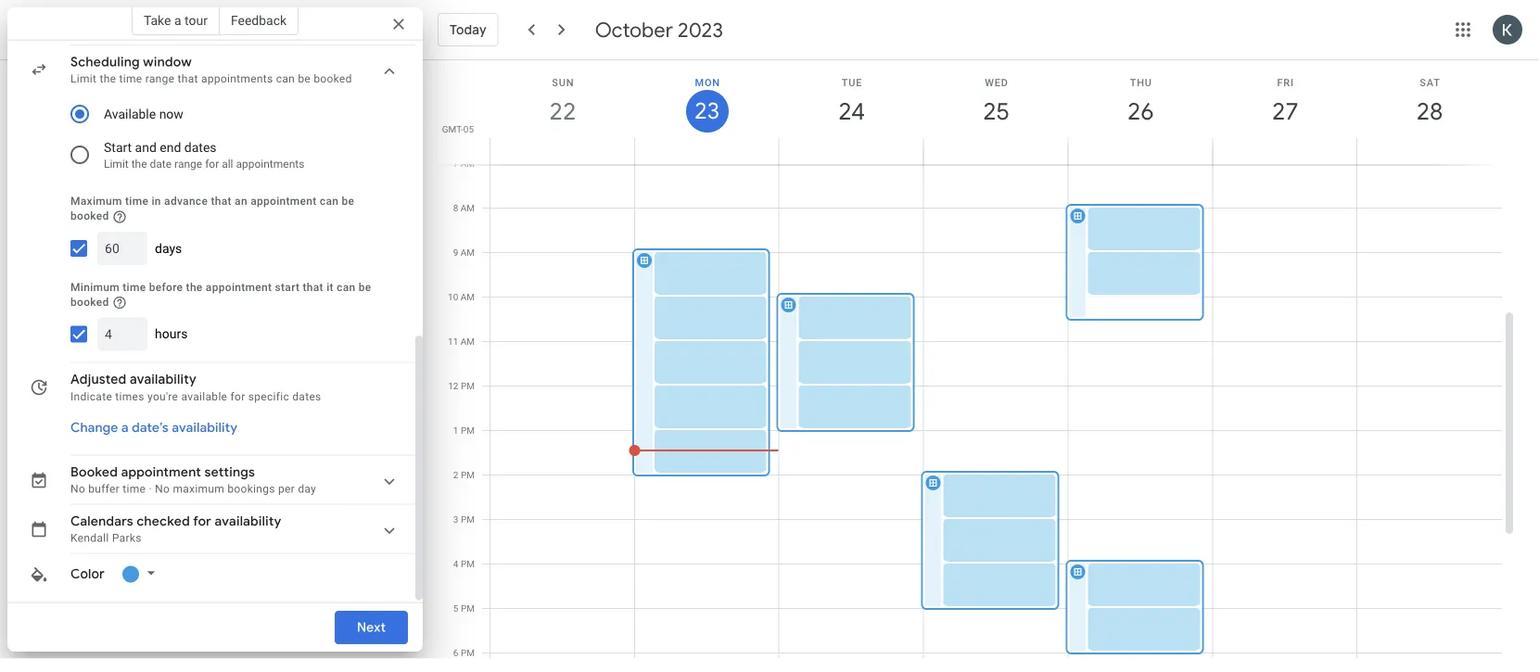 Task type: describe. For each thing, give the bounding box(es) containing it.
availability for for
[[215, 513, 281, 530]]

3
[[453, 514, 459, 525]]

start and end dates limit the date range for all appointments
[[104, 140, 305, 171]]

fri 27
[[1271, 77, 1298, 127]]

sat
[[1420, 77, 1441, 88]]

it
[[327, 281, 334, 294]]

settings
[[204, 464, 255, 481]]

am for 8 am
[[461, 203, 475, 214]]

wednesday, october 25 element
[[975, 90, 1018, 133]]

indicate
[[70, 390, 112, 403]]

wed 25
[[982, 77, 1009, 127]]

wed
[[985, 77, 1009, 88]]

1 no from the left
[[70, 483, 85, 496]]

booked for time
[[70, 296, 109, 309]]

sat 28
[[1416, 77, 1442, 127]]

pm for 12 pm
[[461, 381, 475, 392]]

8 am
[[453, 203, 475, 214]]

bookings
[[228, 483, 275, 496]]

monday, october 23, today element
[[686, 90, 729, 133]]

26 column header
[[1068, 60, 1213, 165]]

next
[[357, 619, 386, 636]]

4 pm
[[453, 559, 475, 570]]

10
[[448, 292, 458, 303]]

kendall
[[70, 532, 109, 545]]

specific
[[248, 390, 289, 403]]

5
[[453, 603, 459, 614]]

Minimum amount of hours before the start of the appointment that it can be booked number field
[[105, 318, 140, 351]]

sun 22
[[548, 77, 575, 127]]

25
[[982, 96, 1008, 127]]

booked appointment settings no buffer time · no maximum bookings per day
[[70, 464, 316, 496]]

dates inside adjusted availability indicate times you're available for specific dates
[[292, 390, 321, 403]]

feedback button
[[220, 6, 299, 35]]

now
[[159, 106, 183, 121]]

time inside booked appointment settings no buffer time · no maximum bookings per day
[[123, 483, 146, 496]]

october
[[595, 17, 673, 43]]

a for change
[[121, 420, 129, 436]]

pm for 4 pm
[[461, 559, 475, 570]]

22 column header
[[490, 60, 635, 165]]

24 column header
[[779, 60, 924, 165]]

28
[[1416, 96, 1442, 127]]

3 pm
[[453, 514, 475, 525]]

gmt-05
[[442, 123, 474, 134]]

limit inside start and end dates limit the date range for all appointments
[[104, 158, 129, 171]]

time inside scheduling window limit the time range that appointments can be booked
[[119, 72, 142, 85]]

advance
[[164, 195, 208, 208]]

times
[[115, 390, 144, 403]]

sunday, october 22 element
[[541, 90, 584, 133]]

11 am
[[448, 336, 475, 347]]

can for time
[[337, 281, 356, 294]]

start
[[275, 281, 300, 294]]

the for window
[[100, 72, 116, 85]]

4
[[453, 559, 459, 570]]

tuesday, october 24 element
[[831, 90, 873, 133]]

today
[[450, 21, 487, 38]]

maximum time in advance that an appointment can be booked
[[70, 195, 354, 223]]

am for 9 am
[[461, 247, 475, 258]]

change
[[70, 420, 118, 436]]

scheduling
[[70, 54, 140, 70]]

pm for 1 pm
[[461, 425, 475, 436]]

window
[[143, 54, 192, 70]]

availability inside adjusted availability indicate times you're available for specific dates
[[130, 372, 197, 388]]

for inside calendars checked for availability kendall parks
[[193, 513, 211, 530]]

27
[[1271, 96, 1298, 127]]

be for time
[[359, 281, 371, 294]]

take
[[144, 13, 171, 28]]

calendars checked for availability kendall parks
[[70, 513, 281, 545]]

appointments inside scheduling window limit the time range that appointments can be booked
[[201, 72, 273, 85]]

adjusted
[[70, 372, 127, 388]]

parks
[[112, 532, 142, 545]]

27 column header
[[1212, 60, 1358, 165]]

maximum
[[173, 483, 225, 496]]

feedback
[[231, 13, 287, 28]]

that for window
[[178, 72, 198, 85]]

12 pm
[[448, 381, 475, 392]]

24
[[837, 96, 864, 127]]

thu 26
[[1126, 77, 1153, 127]]

pm for 5 pm
[[461, 603, 475, 614]]

end
[[160, 140, 181, 155]]

12
[[448, 381, 459, 392]]

pm for 3 pm
[[461, 514, 475, 525]]

tour
[[185, 13, 208, 28]]

1
[[453, 425, 459, 436]]

that inside maximum time in advance that an appointment can be booked
[[211, 195, 232, 208]]

2 no from the left
[[155, 483, 170, 496]]

22
[[548, 96, 575, 127]]

the inside start and end dates limit the date range for all appointments
[[131, 158, 147, 171]]

take a tour
[[144, 13, 208, 28]]

gmt-
[[442, 123, 463, 134]]

23
[[693, 96, 719, 126]]

can for window
[[276, 72, 295, 85]]

color
[[70, 566, 105, 583]]



Task type: locate. For each thing, give the bounding box(es) containing it.
9
[[453, 247, 458, 258]]

0 vertical spatial dates
[[184, 140, 217, 155]]

0 horizontal spatial a
[[121, 420, 129, 436]]

6 pm
[[453, 648, 475, 659]]

3 pm from the top
[[461, 470, 475, 481]]

range
[[145, 72, 175, 85], [174, 158, 202, 171]]

0 vertical spatial be
[[298, 72, 311, 85]]

can up it
[[320, 195, 339, 208]]

per
[[278, 483, 295, 496]]

days
[[155, 240, 182, 256]]

be inside maximum time in advance that an appointment can be booked
[[342, 195, 354, 208]]

pm right 6
[[461, 648, 475, 659]]

hours
[[155, 327, 188, 342]]

that inside minimum time before the appointment start that it can be booked
[[303, 281, 324, 294]]

2 pm from the top
[[461, 425, 475, 436]]

be inside scheduling window limit the time range that appointments can be booked
[[298, 72, 311, 85]]

day
[[298, 483, 316, 496]]

Maximum days in advance that an appointment can be booked number field
[[105, 232, 140, 265]]

an
[[235, 195, 247, 208]]

the inside scheduling window limit the time range that appointments can be booked
[[100, 72, 116, 85]]

for left the all
[[205, 158, 219, 171]]

availability for date's
[[172, 420, 238, 436]]

appointment inside minimum time before the appointment start that it can be booked
[[206, 281, 272, 294]]

start
[[104, 140, 132, 155]]

pm right 4
[[461, 559, 475, 570]]

time left in
[[125, 195, 149, 208]]

the for time
[[186, 281, 203, 294]]

the down and
[[131, 158, 147, 171]]

1 horizontal spatial limit
[[104, 158, 129, 171]]

take a tour button
[[132, 6, 220, 35]]

sun
[[552, 77, 574, 88]]

that
[[178, 72, 198, 85], [211, 195, 232, 208], [303, 281, 324, 294]]

booked inside scheduling window limit the time range that appointments can be booked
[[314, 72, 352, 85]]

7
[[453, 158, 458, 169]]

2 pm
[[453, 470, 475, 481]]

for inside adjusted availability indicate times you're available for specific dates
[[230, 390, 245, 403]]

availability down available
[[172, 420, 238, 436]]

1 vertical spatial booked
[[70, 210, 109, 223]]

that left an
[[211, 195, 232, 208]]

25 column header
[[923, 60, 1069, 165]]

2 vertical spatial that
[[303, 281, 324, 294]]

thu
[[1130, 77, 1152, 88]]

time left before
[[123, 281, 146, 294]]

dates right end
[[184, 140, 217, 155]]

0 horizontal spatial the
[[100, 72, 116, 85]]

appointment up ·
[[121, 464, 201, 481]]

can inside minimum time before the appointment start that it can be booked
[[337, 281, 356, 294]]

am for 7 am
[[461, 158, 475, 169]]

that inside scheduling window limit the time range that appointments can be booked
[[178, 72, 198, 85]]

friday, october 27 element
[[1264, 90, 1307, 133]]

for inside start and end dates limit the date range for all appointments
[[205, 158, 219, 171]]

available
[[181, 390, 227, 403]]

a left tour
[[174, 13, 181, 28]]

2 am from the top
[[461, 203, 475, 214]]

7 pm from the top
[[461, 648, 475, 659]]

booked inside maximum time in advance that an appointment can be booked
[[70, 210, 109, 223]]

0 vertical spatial appointment
[[251, 195, 317, 208]]

availability down bookings
[[215, 513, 281, 530]]

0 vertical spatial a
[[174, 13, 181, 28]]

4 am from the top
[[461, 292, 475, 303]]

0 vertical spatial the
[[100, 72, 116, 85]]

28 column header
[[1357, 60, 1502, 165]]

2 vertical spatial booked
[[70, 296, 109, 309]]

0 horizontal spatial no
[[70, 483, 85, 496]]

change a date's availability button
[[63, 411, 245, 445]]

1 horizontal spatial that
[[211, 195, 232, 208]]

am right 11
[[461, 336, 475, 347]]

and
[[135, 140, 157, 155]]

1 vertical spatial appointments
[[236, 158, 305, 171]]

no down booked
[[70, 483, 85, 496]]

5 am from the top
[[461, 336, 475, 347]]

range inside scheduling window limit the time range that appointments can be booked
[[145, 72, 175, 85]]

3 am from the top
[[461, 247, 475, 258]]

1 vertical spatial limit
[[104, 158, 129, 171]]

am for 10 am
[[461, 292, 475, 303]]

1 am from the top
[[461, 158, 475, 169]]

1 horizontal spatial be
[[342, 195, 354, 208]]

23 column header
[[634, 60, 780, 165]]

can inside maximum time in advance that an appointment can be booked
[[320, 195, 339, 208]]

6 pm from the top
[[461, 603, 475, 614]]

2
[[453, 470, 459, 481]]

a for take
[[174, 13, 181, 28]]

2023
[[678, 17, 723, 43]]

appointment inside booked appointment settings no buffer time · no maximum bookings per day
[[121, 464, 201, 481]]

limit down start
[[104, 158, 129, 171]]

0 horizontal spatial dates
[[184, 140, 217, 155]]

appointments inside start and end dates limit the date range for all appointments
[[236, 158, 305, 171]]

tue 24
[[837, 77, 864, 127]]

maximum
[[70, 195, 122, 208]]

2 horizontal spatial the
[[186, 281, 203, 294]]

october 2023
[[595, 17, 723, 43]]

am right 7
[[461, 158, 475, 169]]

can inside scheduling window limit the time range that appointments can be booked
[[276, 72, 295, 85]]

2 vertical spatial be
[[359, 281, 371, 294]]

available now
[[104, 106, 183, 121]]

1 vertical spatial appointment
[[206, 281, 272, 294]]

availability inside calendars checked for availability kendall parks
[[215, 513, 281, 530]]

that for time
[[303, 281, 324, 294]]

all
[[222, 158, 233, 171]]

limit down the "scheduling"
[[70, 72, 97, 85]]

the
[[100, 72, 116, 85], [131, 158, 147, 171], [186, 281, 203, 294]]

1 pm from the top
[[461, 381, 475, 392]]

time inside minimum time before the appointment start that it can be booked
[[123, 281, 146, 294]]

appointments down feedback button
[[201, 72, 273, 85]]

am
[[461, 158, 475, 169], [461, 203, 475, 214], [461, 247, 475, 258], [461, 292, 475, 303], [461, 336, 475, 347]]

pm right 3
[[461, 514, 475, 525]]

1 vertical spatial range
[[174, 158, 202, 171]]

can down feedback button
[[276, 72, 295, 85]]

be for window
[[298, 72, 311, 85]]

option group
[[63, 94, 382, 175]]

mon 23
[[693, 77, 720, 126]]

0 vertical spatial booked
[[314, 72, 352, 85]]

am for 11 am
[[461, 336, 475, 347]]

buffer
[[88, 483, 120, 496]]

booked
[[314, 72, 352, 85], [70, 210, 109, 223], [70, 296, 109, 309]]

dates right specific at left bottom
[[292, 390, 321, 403]]

calendars
[[70, 513, 133, 530]]

11
[[448, 336, 458, 347]]

appointments right the all
[[236, 158, 305, 171]]

minimum time before the appointment start that it can be booked
[[70, 281, 371, 309]]

for left specific at left bottom
[[230, 390, 245, 403]]

0 vertical spatial that
[[178, 72, 198, 85]]

can
[[276, 72, 295, 85], [320, 195, 339, 208], [337, 281, 356, 294]]

next button
[[335, 606, 408, 650]]

0 vertical spatial can
[[276, 72, 295, 85]]

for down the maximum
[[193, 513, 211, 530]]

dates
[[184, 140, 217, 155], [292, 390, 321, 403]]

8
[[453, 203, 458, 214]]

change a date's availability
[[70, 420, 238, 436]]

grid
[[430, 60, 1517, 659]]

pm for 2 pm
[[461, 470, 475, 481]]

that down window
[[178, 72, 198, 85]]

no right ·
[[155, 483, 170, 496]]

time left ·
[[123, 483, 146, 496]]

be
[[298, 72, 311, 85], [342, 195, 354, 208], [359, 281, 371, 294]]

am right 9
[[461, 247, 475, 258]]

time inside maximum time in advance that an appointment can be booked
[[125, 195, 149, 208]]

6
[[453, 648, 459, 659]]

0 vertical spatial for
[[205, 158, 219, 171]]

you're
[[147, 390, 178, 403]]

1 vertical spatial be
[[342, 195, 354, 208]]

5 pm
[[453, 603, 475, 614]]

1 horizontal spatial a
[[174, 13, 181, 28]]

pm for 6 pm
[[461, 648, 475, 659]]

saturday, october 28 element
[[1409, 90, 1451, 133]]

pm right 1
[[461, 425, 475, 436]]

availability
[[130, 372, 197, 388], [172, 420, 238, 436], [215, 513, 281, 530]]

1 vertical spatial availability
[[172, 420, 238, 436]]

1 vertical spatial that
[[211, 195, 232, 208]]

1 vertical spatial for
[[230, 390, 245, 403]]

date's
[[132, 420, 169, 436]]

be inside minimum time before the appointment start that it can be booked
[[359, 281, 371, 294]]

2 horizontal spatial be
[[359, 281, 371, 294]]

range down end
[[174, 158, 202, 171]]

range inside start and end dates limit the date range for all appointments
[[174, 158, 202, 171]]

05
[[463, 123, 474, 134]]

booked
[[70, 464, 118, 481]]

5 pm from the top
[[461, 559, 475, 570]]

4 pm from the top
[[461, 514, 475, 525]]

a left date's
[[121, 420, 129, 436]]

limit
[[70, 72, 97, 85], [104, 158, 129, 171]]

booked inside minimum time before the appointment start that it can be booked
[[70, 296, 109, 309]]

available
[[104, 106, 156, 121]]

fri
[[1277, 77, 1294, 88]]

dates inside start and end dates limit the date range for all appointments
[[184, 140, 217, 155]]

0 vertical spatial appointments
[[201, 72, 273, 85]]

2 vertical spatial can
[[337, 281, 356, 294]]

appointment inside maximum time in advance that an appointment can be booked
[[251, 195, 317, 208]]

am right the 10
[[461, 292, 475, 303]]

1 vertical spatial dates
[[292, 390, 321, 403]]

2 vertical spatial the
[[186, 281, 203, 294]]

for
[[205, 158, 219, 171], [230, 390, 245, 403], [193, 513, 211, 530]]

today button
[[438, 7, 499, 52]]

the right before
[[186, 281, 203, 294]]

9 am
[[453, 247, 475, 258]]

7 am
[[453, 158, 475, 169]]

a
[[174, 13, 181, 28], [121, 420, 129, 436]]

scheduling window limit the time range that appointments can be booked
[[70, 54, 352, 85]]

appointment left the start
[[206, 281, 272, 294]]

appointment right an
[[251, 195, 317, 208]]

0 vertical spatial limit
[[70, 72, 97, 85]]

10 am
[[448, 292, 475, 303]]

2 horizontal spatial that
[[303, 281, 324, 294]]

tue
[[842, 77, 863, 88]]

1 horizontal spatial the
[[131, 158, 147, 171]]

pm right 12
[[461, 381, 475, 392]]

availability inside button
[[172, 420, 238, 436]]

adjusted availability indicate times you're available for specific dates
[[70, 372, 321, 403]]

0 vertical spatial range
[[145, 72, 175, 85]]

checked
[[137, 513, 190, 530]]

thursday, october 26 element
[[1120, 90, 1162, 133]]

1 horizontal spatial no
[[155, 483, 170, 496]]

grid containing 22
[[430, 60, 1517, 659]]

availability up you're
[[130, 372, 197, 388]]

the down the "scheduling"
[[100, 72, 116, 85]]

limit inside scheduling window limit the time range that appointments can be booked
[[70, 72, 97, 85]]

1 horizontal spatial dates
[[292, 390, 321, 403]]

the inside minimum time before the appointment start that it can be booked
[[186, 281, 203, 294]]

booked for window
[[314, 72, 352, 85]]

option group containing available now
[[63, 94, 382, 175]]

before
[[149, 281, 183, 294]]

pm right '2'
[[461, 470, 475, 481]]

no
[[70, 483, 85, 496], [155, 483, 170, 496]]

2 vertical spatial for
[[193, 513, 211, 530]]

26
[[1126, 96, 1153, 127]]

1 vertical spatial the
[[131, 158, 147, 171]]

0 vertical spatial availability
[[130, 372, 197, 388]]

0 horizontal spatial be
[[298, 72, 311, 85]]

date
[[150, 158, 172, 171]]

1 vertical spatial a
[[121, 420, 129, 436]]

0 horizontal spatial limit
[[70, 72, 97, 85]]

can right it
[[337, 281, 356, 294]]

pm right 5
[[461, 603, 475, 614]]

0 horizontal spatial that
[[178, 72, 198, 85]]

1 vertical spatial can
[[320, 195, 339, 208]]

2 vertical spatial appointment
[[121, 464, 201, 481]]

range down window
[[145, 72, 175, 85]]

time down the "scheduling"
[[119, 72, 142, 85]]

am right 8 on the left of the page
[[461, 203, 475, 214]]

2 vertical spatial availability
[[215, 513, 281, 530]]

mon
[[695, 77, 720, 88]]

that left it
[[303, 281, 324, 294]]



Task type: vqa. For each thing, say whether or not it's contained in the screenshot.
13 ELEMENT
no



